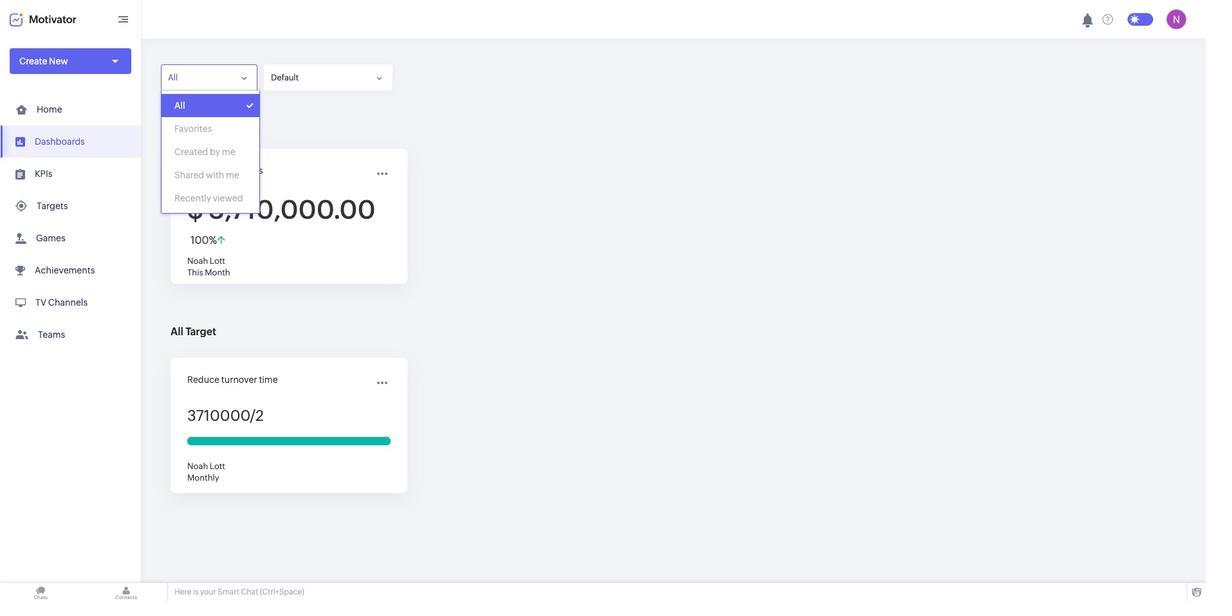 Task type: locate. For each thing, give the bounding box(es) containing it.
noah
[[187, 256, 208, 266], [187, 462, 208, 471]]

noah inside noah lott this month
[[187, 256, 208, 266]]

me for created by me
[[222, 147, 235, 157]]

3710000
[[187, 407, 250, 424]]

viewed
[[213, 193, 243, 203]]

kpis
[[186, 117, 207, 129], [35, 169, 52, 179]]

list
[[0, 93, 141, 351]]

1 lott from the top
[[210, 256, 225, 266]]

smart
[[218, 588, 239, 597]]

0 vertical spatial lott
[[210, 256, 225, 266]]

new
[[199, 165, 217, 176]]

all up the "all" option
[[168, 73, 178, 82]]

1 vertical spatial lott
[[210, 462, 225, 471]]

list box
[[162, 91, 259, 213]]

all
[[168, 73, 178, 82], [174, 100, 185, 111], [171, 117, 183, 129], [171, 326, 183, 338]]

all left target
[[171, 326, 183, 338]]

lott inside noah lott monthly
[[210, 462, 225, 471]]

target
[[186, 326, 216, 338]]

help image
[[1103, 14, 1113, 25]]

all up all kpis
[[174, 100, 185, 111]]

this
[[187, 268, 203, 277]]

kpis up targets
[[35, 169, 52, 179]]

recently viewed option
[[162, 187, 259, 210]]

3,710,000.00
[[209, 195, 376, 225]]

0 vertical spatial me
[[222, 147, 235, 157]]

all for all kpis
[[171, 117, 183, 129]]

favorites
[[174, 124, 212, 134]]

1 vertical spatial kpis
[[35, 169, 52, 179]]

2 lott from the top
[[210, 462, 225, 471]]

0 vertical spatial kpis
[[186, 117, 207, 129]]

is
[[193, 588, 199, 597]]

all inside option
[[174, 100, 185, 111]]

create
[[19, 56, 47, 66]]

lott
[[210, 256, 225, 266], [210, 462, 225, 471]]

0 horizontal spatial kpis
[[35, 169, 52, 179]]

default
[[271, 73, 299, 82]]

Default field
[[264, 64, 393, 91]]

kpis up created
[[186, 117, 207, 129]]

teams
[[38, 330, 65, 340]]

me
[[222, 147, 235, 157], [226, 170, 239, 180]]

achievements
[[35, 265, 95, 275]]

me right by
[[222, 147, 235, 157]]

noah up the "monthly"
[[187, 462, 208, 471]]

shared
[[174, 170, 204, 180]]

with
[[206, 170, 224, 180]]

1 noah from the top
[[187, 256, 208, 266]]

chats image
[[0, 583, 81, 601]]

turnover
[[221, 375, 257, 385]]

(ctrl+space)
[[260, 588, 304, 597]]

/
[[250, 407, 255, 424]]

10
[[187, 165, 197, 176]]

all up created
[[171, 117, 183, 129]]

noah for monthly
[[187, 462, 208, 471]]

lott inside noah lott this month
[[210, 256, 225, 266]]

1 vertical spatial noah
[[187, 462, 208, 471]]

reduce
[[187, 375, 219, 385]]

1 horizontal spatial kpis
[[186, 117, 207, 129]]

motivator
[[29, 13, 76, 25]]

1 vertical spatial me
[[226, 170, 239, 180]]

me for shared with me
[[226, 170, 239, 180]]

$ 3,710,000.00
[[187, 195, 376, 225]]

lott up month
[[210, 256, 225, 266]]

home
[[37, 104, 62, 115]]

me right with
[[226, 170, 239, 180]]

targets
[[37, 201, 68, 211]]

by
[[210, 147, 220, 157]]

recently viewed
[[174, 193, 243, 203]]

games
[[36, 233, 65, 243]]

lott up the "monthly"
[[210, 462, 225, 471]]

noah inside noah lott monthly
[[187, 462, 208, 471]]

shared with me
[[174, 170, 239, 180]]

$
[[187, 195, 204, 225]]

noah lott monthly
[[187, 462, 225, 483]]

chat
[[241, 588, 258, 597]]

0 vertical spatial noah
[[187, 256, 208, 266]]

monthly
[[187, 473, 219, 483]]

user image
[[1166, 9, 1187, 30]]

2 noah from the top
[[187, 462, 208, 471]]

noah up this
[[187, 256, 208, 266]]

all option
[[162, 94, 259, 117]]



Task type: vqa. For each thing, say whether or not it's contained in the screenshot.
"row group"
no



Task type: describe. For each thing, give the bounding box(es) containing it.
create new
[[19, 56, 68, 66]]

All field
[[161, 64, 257, 91]]

your
[[200, 588, 216, 597]]

10 new customers
[[187, 165, 263, 176]]

all kpis
[[171, 117, 207, 129]]

2
[[255, 407, 264, 424]]

created by me option
[[162, 140, 259, 163]]

month
[[205, 268, 230, 277]]

recently
[[174, 193, 211, 203]]

100%
[[191, 234, 217, 247]]

list box containing all
[[162, 91, 259, 213]]

list containing home
[[0, 93, 141, 351]]

shared with me option
[[162, 163, 259, 187]]

noah for this
[[187, 256, 208, 266]]

contacts image
[[86, 583, 167, 601]]

time
[[259, 375, 278, 385]]

channels
[[48, 297, 88, 308]]

new
[[49, 56, 68, 66]]

customers
[[219, 165, 263, 176]]

3710000 / 2
[[187, 407, 264, 424]]

all for the "all" option
[[174, 100, 185, 111]]

tv channels
[[35, 297, 88, 308]]

noah lott this month
[[187, 256, 230, 277]]

all inside field
[[168, 73, 178, 82]]

dashboards
[[35, 136, 85, 147]]

reduce turnover time
[[187, 375, 278, 385]]

lott for noah lott monthly
[[210, 462, 225, 471]]

created
[[174, 147, 208, 157]]

lott for noah lott this month
[[210, 256, 225, 266]]

favorites option
[[162, 117, 259, 140]]

tv
[[35, 297, 46, 308]]

here is your smart chat (ctrl+space)
[[174, 588, 304, 597]]

all for all target
[[171, 326, 183, 338]]

created by me
[[174, 147, 235, 157]]

all target
[[171, 326, 216, 338]]

here
[[174, 588, 191, 597]]



